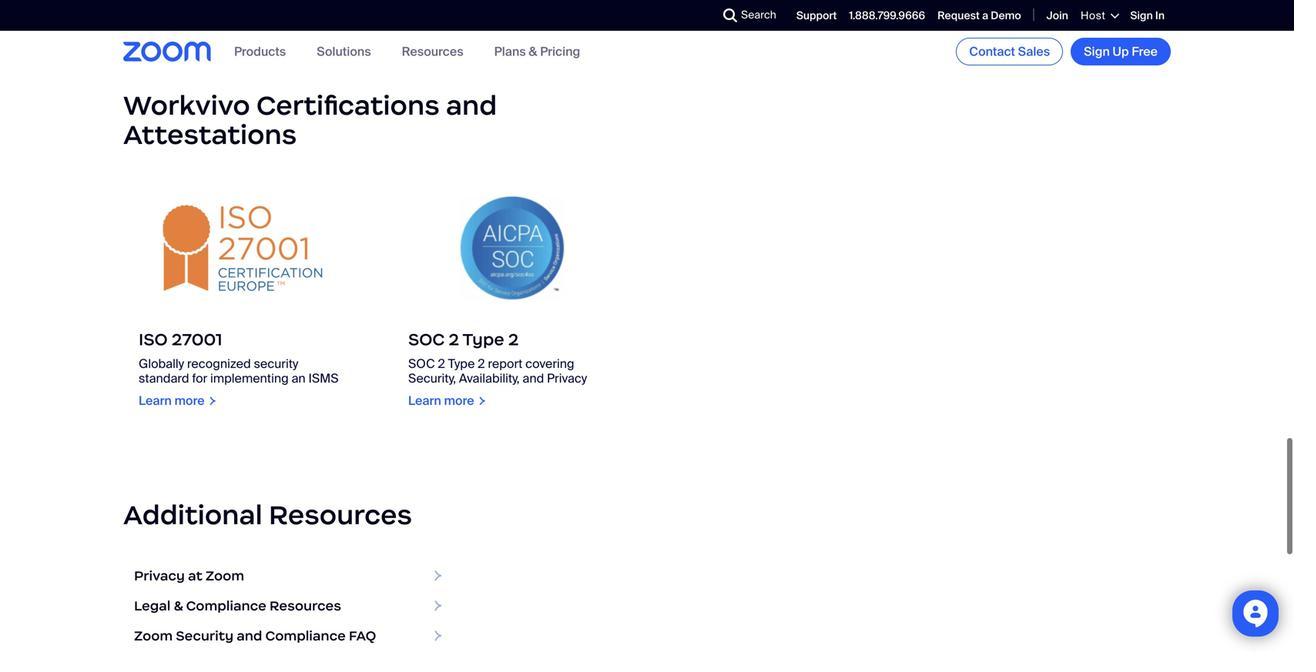 Task type: locate. For each thing, give the bounding box(es) containing it.
1.888.799.9666
[[849, 9, 926, 23]]

learn
[[139, 393, 172, 409], [408, 393, 441, 409]]

learn down security,
[[408, 393, 441, 409]]

report
[[488, 356, 523, 372]]

learn inside the soc 2 type 2 soc 2 type 2 report covering security, availability, and privacy learn more
[[408, 393, 441, 409]]

zoom logo image
[[123, 42, 211, 61]]

sign inside sign up free link
[[1084, 44, 1110, 60]]

0 horizontal spatial and
[[237, 628, 262, 645]]

standard
[[139, 371, 189, 387]]

1 horizontal spatial &
[[529, 43, 538, 60]]

0 vertical spatial sign
[[1131, 9, 1153, 23]]

1 learn from the left
[[139, 393, 172, 409]]

2
[[449, 329, 459, 350], [508, 329, 519, 350], [438, 356, 445, 372], [478, 356, 485, 372]]

0 vertical spatial privacy
[[547, 371, 587, 387]]

1 vertical spatial and
[[523, 371, 544, 387]]

soc
[[408, 329, 445, 350], [408, 356, 435, 372]]

& right legal
[[174, 598, 183, 615]]

products
[[234, 43, 286, 60]]

and down legal & compliance resources
[[237, 628, 262, 645]]

27001
[[172, 329, 222, 350]]

and inside the "workvivo certifications and attestations"
[[446, 88, 497, 122]]

resources
[[402, 43, 464, 60], [269, 499, 412, 532], [270, 598, 341, 615]]

2 horizontal spatial and
[[523, 371, 544, 387]]

type left report
[[448, 356, 475, 372]]

privacy up legal
[[134, 568, 185, 585]]

1 horizontal spatial more
[[444, 393, 474, 409]]

2 more from the left
[[444, 393, 474, 409]]

request a demo link
[[938, 9, 1022, 23]]

legal
[[134, 598, 171, 615]]

1 vertical spatial compliance
[[265, 628, 346, 645]]

plans & pricing link
[[494, 43, 581, 60]]

1 horizontal spatial sign
[[1131, 9, 1153, 23]]

0 horizontal spatial more
[[175, 393, 205, 409]]

zoom down legal
[[134, 628, 173, 645]]

0 vertical spatial resources
[[402, 43, 464, 60]]

1 horizontal spatial privacy
[[547, 371, 587, 387]]

more down for
[[175, 393, 205, 409]]

0 vertical spatial zoom
[[206, 568, 244, 585]]

security,
[[408, 371, 456, 387]]

1 more from the left
[[175, 393, 205, 409]]

sign in
[[1131, 9, 1165, 23]]

2 vertical spatial and
[[237, 628, 262, 645]]

privacy right report
[[547, 371, 587, 387]]

0 horizontal spatial privacy
[[134, 568, 185, 585]]

0 vertical spatial &
[[529, 43, 538, 60]]

solutions button
[[317, 43, 371, 60]]

security
[[176, 628, 234, 645]]

attestations
[[123, 118, 297, 152]]

join
[[1047, 9, 1069, 23]]

2 vertical spatial resources
[[270, 598, 341, 615]]

products button
[[234, 43, 286, 60]]

workvivo
[[123, 88, 250, 122]]

1 horizontal spatial zoom
[[206, 568, 244, 585]]

1 vertical spatial &
[[174, 598, 183, 615]]

1 horizontal spatial learn
[[408, 393, 441, 409]]

learn down standard
[[139, 393, 172, 409]]

zoom right at
[[206, 568, 244, 585]]

resources button
[[402, 43, 464, 60]]

in
[[1156, 9, 1165, 23]]

and down plans
[[446, 88, 497, 122]]

0 vertical spatial and
[[446, 88, 497, 122]]

and right report
[[523, 371, 544, 387]]

compliance down legal & compliance resources link
[[265, 628, 346, 645]]

sign left in at right top
[[1131, 9, 1153, 23]]

more down security,
[[444, 393, 474, 409]]

an
[[292, 371, 306, 387]]

1 vertical spatial privacy
[[134, 568, 185, 585]]

sign up free link
[[1071, 38, 1171, 66]]

compliance up security
[[186, 598, 266, 615]]

1 horizontal spatial and
[[446, 88, 497, 122]]

sign left "up"
[[1084, 44, 1110, 60]]

compliance
[[186, 598, 266, 615], [265, 628, 346, 645]]

sign in link
[[1131, 9, 1165, 23]]

2 soc from the top
[[408, 356, 435, 372]]

2 left report
[[478, 356, 485, 372]]

isms
[[309, 371, 339, 387]]

0 horizontal spatial zoom
[[134, 628, 173, 645]]

type up report
[[463, 329, 505, 350]]

soc up security,
[[408, 329, 445, 350]]

support link
[[797, 9, 837, 23]]

1 vertical spatial resources
[[269, 499, 412, 532]]

sign for sign up free
[[1084, 44, 1110, 60]]

type
[[463, 329, 505, 350], [448, 356, 475, 372]]

2 learn from the left
[[408, 393, 441, 409]]

privacy at zoom link
[[123, 561, 452, 592]]

sign
[[1131, 9, 1153, 23], [1084, 44, 1110, 60]]

sign up free
[[1084, 44, 1158, 60]]

privacy
[[547, 371, 587, 387], [134, 568, 185, 585]]

&
[[529, 43, 538, 60], [174, 598, 183, 615]]

iso
[[139, 329, 168, 350]]

globally
[[139, 356, 184, 372]]

up
[[1113, 44, 1129, 60]]

1 vertical spatial soc
[[408, 356, 435, 372]]

0 horizontal spatial learn
[[139, 393, 172, 409]]

zoom security and compliance faq link
[[123, 622, 452, 652]]

0 horizontal spatial sign
[[1084, 44, 1110, 60]]

more
[[175, 393, 205, 409], [444, 393, 474, 409]]

learn inside iso 27001 globally recognized security standard for implementing an isms learn more
[[139, 393, 172, 409]]

contact sales
[[970, 44, 1050, 60]]

1 vertical spatial sign
[[1084, 44, 1110, 60]]

zoom
[[206, 568, 244, 585], [134, 628, 173, 645]]

plans
[[494, 43, 526, 60]]

soc left availability,
[[408, 356, 435, 372]]

for
[[192, 371, 207, 387]]

more inside iso 27001 globally recognized security standard for implementing an isms learn more
[[175, 393, 205, 409]]

0 horizontal spatial &
[[174, 598, 183, 615]]

1 vertical spatial zoom
[[134, 628, 173, 645]]

and for workvivo certifications and attestations
[[446, 88, 497, 122]]

0 vertical spatial soc
[[408, 329, 445, 350]]

and inside the soc 2 type 2 soc 2 type 2 report covering security, availability, and privacy learn more
[[523, 371, 544, 387]]

1 soc from the top
[[408, 329, 445, 350]]

& right plans
[[529, 43, 538, 60]]

and
[[446, 88, 497, 122], [523, 371, 544, 387], [237, 628, 262, 645]]

pricing
[[540, 43, 581, 60]]



Task type: describe. For each thing, give the bounding box(es) containing it.
join link
[[1047, 9, 1069, 23]]

contact sales link
[[957, 38, 1064, 66]]

privacy at zoom
[[134, 568, 244, 585]]

additional
[[123, 499, 263, 532]]

privacy inside the soc 2 type 2 soc 2 type 2 report covering security, availability, and privacy learn more
[[547, 371, 587, 387]]

sign for sign in
[[1131, 9, 1153, 23]]

security
[[254, 356, 299, 372]]

free
[[1132, 44, 1158, 60]]

additional resources
[[123, 499, 412, 532]]

2 up security,
[[449, 329, 459, 350]]

plans & pricing
[[494, 43, 581, 60]]

soc 2 image
[[393, 181, 632, 315]]

1 vertical spatial type
[[448, 356, 475, 372]]

implementing
[[210, 371, 289, 387]]

1.888.799.9666 link
[[849, 9, 926, 23]]

demo
[[991, 9, 1022, 23]]

& for legal
[[174, 598, 183, 615]]

more inside the soc 2 type 2 soc 2 type 2 report covering security, availability, and privacy learn more
[[444, 393, 474, 409]]

support
[[797, 9, 837, 23]]

0 vertical spatial compliance
[[186, 598, 266, 615]]

& for plans
[[529, 43, 538, 60]]

2 left availability,
[[438, 356, 445, 372]]

workvivo certifications and attestations
[[123, 88, 497, 152]]

solutions
[[317, 43, 371, 60]]

legal & compliance resources
[[134, 598, 341, 615]]

host button
[[1081, 8, 1118, 23]]

certifications
[[257, 88, 440, 122]]

search
[[741, 8, 777, 22]]

zoom security and compliance faq
[[134, 628, 376, 645]]

search image
[[724, 8, 738, 22]]

a
[[983, 9, 989, 23]]

soc 2 type 2 soc 2 type 2 report covering security, availability, and privacy learn more
[[408, 329, 587, 409]]

search image
[[724, 8, 738, 22]]

at
[[188, 568, 203, 585]]

contact
[[970, 44, 1016, 60]]

2 up report
[[508, 329, 519, 350]]

request a demo
[[938, 9, 1022, 23]]

availability,
[[459, 371, 520, 387]]

host
[[1081, 8, 1106, 23]]

and for zoom security and compliance faq
[[237, 628, 262, 645]]

legal & compliance resources link
[[123, 592, 452, 622]]

iso 27001 globally recognized security standard for implementing an isms learn more
[[139, 329, 339, 409]]

sales
[[1019, 44, 1050, 60]]

0 vertical spatial type
[[463, 329, 505, 350]]

faq
[[349, 628, 376, 645]]

request
[[938, 9, 980, 23]]

iso 27001 image
[[123, 181, 362, 315]]

recognized
[[187, 356, 251, 372]]

covering
[[526, 356, 575, 372]]



Task type: vqa. For each thing, say whether or not it's contained in the screenshot.
Attestations
yes



